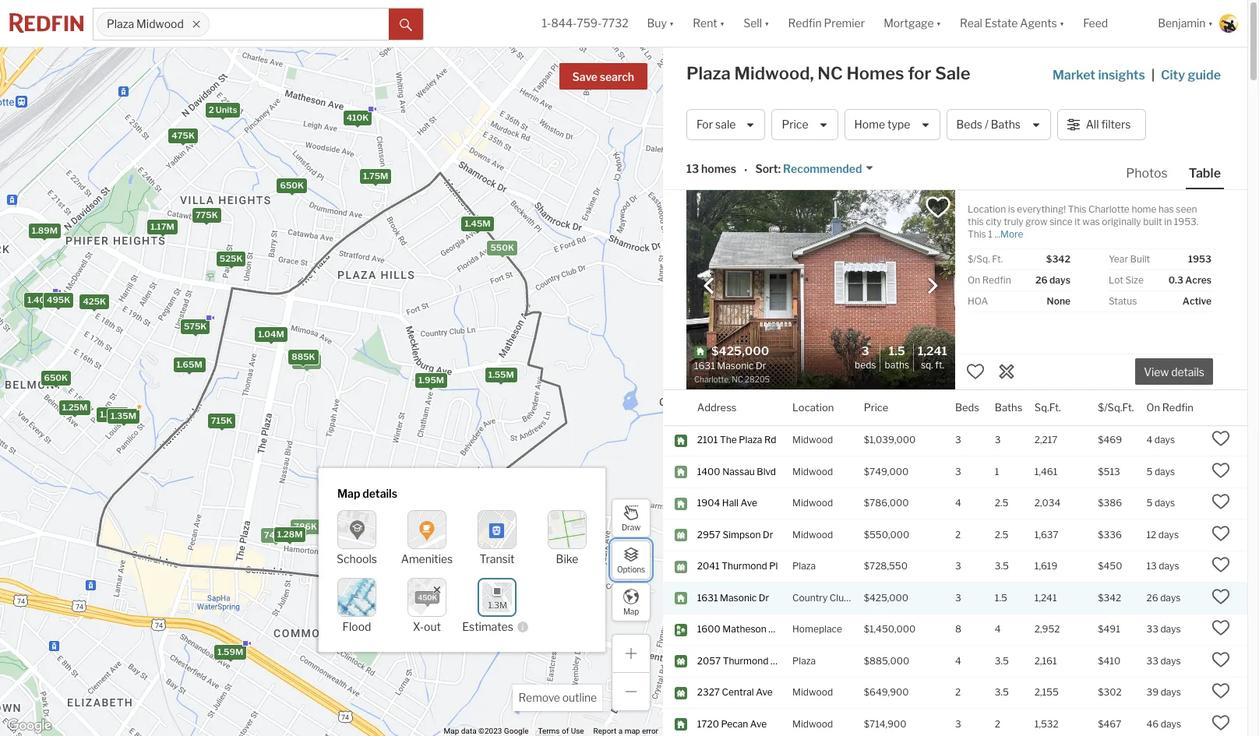 Task type: vqa. For each thing, say whether or not it's contained in the screenshot.


Task type: locate. For each thing, give the bounding box(es) containing it.
redfin left premier
[[788, 17, 822, 30]]

12
[[1147, 529, 1157, 541]]

1 5 from the top
[[1147, 466, 1153, 478]]

2 left the units
[[208, 104, 214, 115]]

0 vertical spatial redfin
[[788, 17, 822, 30]]

days right 46
[[1161, 719, 1182, 730]]

33 days right $491
[[1147, 624, 1181, 636]]

days for $410
[[1161, 655, 1181, 667]]

details right view
[[1172, 366, 1205, 379]]

0 vertical spatial 26
[[1036, 274, 1048, 286]]

0 vertical spatial on
[[968, 274, 981, 286]]

5 up 12
[[1147, 498, 1153, 509]]

on
[[968, 274, 981, 286], [1147, 401, 1161, 414]]

map inside dialog
[[338, 487, 360, 501]]

1 horizontal spatial 1
[[995, 466, 1000, 478]]

1 horizontal spatial $342
[[1099, 592, 1122, 604]]

map inside button
[[623, 607, 639, 616]]

rent
[[693, 17, 718, 30]]

12 days
[[1147, 529, 1179, 541]]

this
[[1068, 203, 1087, 215], [968, 228, 987, 240]]

0 horizontal spatial 1
[[989, 228, 993, 240]]

1 vertical spatial on redfin
[[1147, 401, 1194, 414]]

5 days for $386
[[1147, 498, 1176, 509]]

map region
[[0, 5, 752, 737]]

price up "$1,039,000"
[[864, 401, 889, 414]]

33 days up 39 days
[[1147, 655, 1181, 667]]

thurmond for 2057
[[723, 655, 769, 667]]

1,637
[[1035, 529, 1059, 541]]

1 vertical spatial details
[[363, 487, 398, 501]]

truly
[[1004, 216, 1024, 228]]

1631 masonic dr
[[697, 592, 769, 604]]

acres
[[1186, 274, 1212, 286]]

midwood for 1400 nassau blvd
[[793, 466, 833, 478]]

3 favorite this home image from the top
[[1212, 651, 1231, 669]]

for sale
[[697, 118, 736, 131]]

2057 thurmond pl
[[697, 655, 780, 667]]

1 horizontal spatial map
[[444, 727, 459, 736]]

$410
[[1099, 655, 1121, 667]]

0 horizontal spatial 13
[[687, 162, 699, 176]]

map button
[[612, 583, 651, 622]]

3.5 left 1,619
[[995, 561, 1009, 572]]

749k
[[264, 530, 287, 541]]

redfin down the view details
[[1163, 401, 1194, 414]]

$342 down $450
[[1099, 592, 1122, 604]]

2 3.5 from the top
[[995, 655, 1009, 667]]

1631
[[697, 592, 718, 604]]

pl for 2041 thurmond pl
[[770, 561, 778, 572]]

save search
[[573, 70, 634, 83]]

amenities button
[[401, 510, 453, 566]]

0 vertical spatial 1,241
[[918, 344, 948, 358]]

0 vertical spatial map
[[338, 487, 360, 501]]

price button up "$1,039,000"
[[864, 391, 889, 425]]

1 33 days from the top
[[1147, 624, 1181, 636]]

favorite this home image
[[1212, 493, 1231, 512], [1212, 588, 1231, 606], [1212, 651, 1231, 669], [1212, 682, 1231, 701]]

5 down 4 days
[[1147, 466, 1153, 478]]

1-
[[542, 17, 551, 30]]

13 inside the '13 homes •'
[[687, 162, 699, 176]]

dr inside "2957 simpson dr" link
[[763, 529, 773, 541]]

0 vertical spatial 33 days
[[1147, 624, 1181, 636]]

1.5 inside 1.5 baths
[[889, 344, 906, 358]]

26 days down 13 days at the right
[[1147, 592, 1181, 604]]

favorite this home image for 12 days
[[1212, 524, 1231, 543]]

price button up "recommended"
[[772, 109, 838, 140]]

4 ▾ from the left
[[937, 17, 942, 30]]

1 vertical spatial 1.5
[[995, 592, 1008, 604]]

favorite this home image
[[967, 362, 985, 381], [1212, 430, 1231, 448], [1212, 461, 1231, 480], [1212, 524, 1231, 543], [1212, 556, 1231, 575], [1212, 619, 1231, 638], [1212, 714, 1231, 733]]

midwood down location "button"
[[793, 434, 833, 446]]

days right $491
[[1161, 624, 1181, 636]]

▾ for rent ▾
[[720, 17, 725, 30]]

2 2.5 from the top
[[995, 529, 1009, 541]]

1 horizontal spatial on
[[1147, 401, 1161, 414]]

beds button
[[956, 391, 980, 425]]

all filters button
[[1057, 109, 1147, 140]]

4 right 8
[[995, 624, 1001, 636]]

the
[[720, 434, 737, 446]]

33 right $491
[[1147, 624, 1159, 636]]

$491
[[1099, 624, 1121, 636]]

address button
[[697, 391, 737, 425]]

$450
[[1099, 561, 1123, 572]]

0 horizontal spatial on redfin
[[968, 274, 1012, 286]]

sell
[[744, 17, 762, 30]]

2 favorite this home image from the top
[[1212, 588, 1231, 606]]

favorite this home image for 5 days
[[1212, 461, 1231, 480]]

days for $469
[[1155, 434, 1176, 446]]

amenities
[[401, 552, 453, 566]]

favorite button image
[[925, 194, 952, 221]]

baths left sq.
[[885, 359, 910, 371]]

of
[[562, 727, 569, 736]]

dr for 2957 simpson dr
[[763, 529, 773, 541]]

0 horizontal spatial map
[[338, 487, 360, 501]]

type
[[888, 118, 911, 131]]

mortgage ▾
[[884, 17, 942, 30]]

$/sq.ft.
[[1099, 401, 1135, 414]]

report a map error link
[[594, 727, 659, 736]]

1 vertical spatial pl
[[771, 655, 780, 667]]

baths button
[[995, 391, 1023, 425]]

dr
[[763, 529, 773, 541], [759, 592, 769, 604]]

1 horizontal spatial 1,241
[[1035, 592, 1057, 604]]

x-out this home image
[[998, 362, 1016, 381]]

1,241 down 1,619
[[1035, 592, 1057, 604]]

1 horizontal spatial 1.5
[[995, 592, 1008, 604]]

1 favorite this home image from the top
[[1212, 493, 1231, 512]]

beds for beds / baths
[[957, 118, 983, 131]]

2
[[208, 104, 214, 115], [956, 529, 961, 541], [956, 687, 961, 699], [995, 719, 1001, 730]]

on up hoa
[[968, 274, 981, 286]]

days up 12 days
[[1155, 498, 1176, 509]]

$649,900
[[864, 687, 909, 699]]

1 horizontal spatial 425k
[[502, 571, 525, 582]]

days right "39"
[[1161, 687, 1182, 699]]

26 up none on the top of the page
[[1036, 274, 1048, 286]]

details
[[1172, 366, 1205, 379], [363, 487, 398, 501]]

1 vertical spatial map
[[623, 607, 639, 616]]

1 2.5 from the top
[[995, 498, 1009, 509]]

1 left the ... in the right top of the page
[[989, 228, 993, 240]]

4 favorite this home image from the top
[[1212, 682, 1231, 701]]

home
[[855, 118, 886, 131]]

2.5 for 1,637
[[995, 529, 1009, 541]]

address
[[697, 401, 737, 414]]

3 for $1,039,000
[[956, 434, 962, 446]]

favorite this home image for 26 days
[[1212, 588, 1231, 606]]

days for $450
[[1159, 561, 1180, 572]]

location inside location is everything! this charlotte home has seen this city truly grow since it was originally built in 1953. this 1 ...
[[968, 203, 1006, 215]]

market insights link
[[1053, 51, 1146, 85]]

days
[[1050, 274, 1071, 286], [1155, 434, 1176, 446], [1155, 466, 1176, 478], [1155, 498, 1176, 509], [1159, 529, 1179, 541], [1159, 561, 1180, 572], [1161, 592, 1181, 604], [1161, 624, 1181, 636], [1161, 655, 1181, 667], [1161, 687, 1182, 699], [1161, 719, 1182, 730]]

days down 12 days
[[1159, 561, 1180, 572]]

favorite this home image for 46 days
[[1212, 714, 1231, 733]]

baths down x-out this home image
[[995, 401, 1023, 414]]

0 horizontal spatial 1.5
[[889, 344, 906, 358]]

pl for 2057 thurmond pl
[[771, 655, 780, 667]]

0 vertical spatial 33
[[1147, 624, 1159, 636]]

this up it
[[1068, 203, 1087, 215]]

2 left '1,532'
[[995, 719, 1001, 730]]

days for $491
[[1161, 624, 1181, 636]]

|
[[1152, 68, 1155, 83]]

2 horizontal spatial map
[[623, 607, 639, 616]]

3 inside the 3 beds
[[862, 344, 870, 358]]

2 vertical spatial beds
[[956, 401, 980, 414]]

425k right 495k
[[83, 296, 106, 307]]

3 for $749,000
[[956, 466, 962, 478]]

$342 down since
[[1047, 253, 1071, 265]]

▾ right sell on the right of page
[[765, 17, 770, 30]]

0 vertical spatial 2.5
[[995, 498, 1009, 509]]

1 vertical spatial $342
[[1099, 592, 1122, 604]]

0.3 acres
[[1169, 274, 1212, 286]]

1953
[[1189, 253, 1212, 265]]

ave right the matheson on the right bottom
[[769, 624, 785, 636]]

0 vertical spatial price
[[782, 118, 809, 131]]

midwood left "remove plaza midwood" 'icon'
[[136, 17, 184, 31]]

days up 39 days
[[1161, 655, 1181, 667]]

1 horizontal spatial redfin
[[983, 274, 1012, 286]]

13 down 12
[[1147, 561, 1157, 572]]

on up 4 days
[[1147, 401, 1161, 414]]

recommended button
[[781, 162, 875, 177]]

1 left 1,461
[[995, 466, 1000, 478]]

all filters
[[1086, 118, 1131, 131]]

▾ for benjamin ▾
[[1209, 17, 1214, 30]]

2 ▾ from the left
[[720, 17, 725, 30]]

1 horizontal spatial 650k
[[280, 180, 304, 191]]

days for $302
[[1161, 687, 1182, 699]]

1 horizontal spatial location
[[968, 203, 1006, 215]]

1 vertical spatial thurmond
[[723, 655, 769, 667]]

1,241 up sq.
[[918, 344, 948, 358]]

days for $513
[[1155, 466, 1176, 478]]

0 vertical spatial $342
[[1047, 253, 1071, 265]]

terms of use link
[[538, 727, 584, 736]]

buy ▾ button
[[647, 0, 674, 47]]

0 vertical spatial 1
[[989, 228, 993, 240]]

▾ right rent
[[720, 17, 725, 30]]

blvd
[[757, 466, 776, 478]]

rd
[[765, 434, 777, 446]]

0 horizontal spatial ft.
[[936, 359, 945, 371]]

26 days up none on the top of the page
[[1036, 274, 1071, 286]]

real estate agents ▾
[[960, 17, 1065, 30]]

425k down transit
[[502, 571, 525, 582]]

details up the schools button
[[363, 487, 398, 501]]

1 vertical spatial 3.5
[[995, 655, 1009, 667]]

1 vertical spatial 1,241
[[1035, 592, 1057, 604]]

x-out button
[[408, 578, 447, 634]]

midwood down homeplace
[[793, 687, 833, 699]]

$513
[[1099, 466, 1121, 478]]

dr inside 1631 masonic dr link
[[759, 592, 769, 604]]

beds / baths button
[[947, 109, 1051, 140]]

baths right '/'
[[991, 118, 1021, 131]]

homeplace
[[793, 624, 843, 636]]

map for map data ©2023 google
[[444, 727, 459, 736]]

photo of 1631 masonic dr, charlotte, nc 28205 image
[[687, 190, 956, 390]]

0 horizontal spatial this
[[968, 228, 987, 240]]

favorite this home image for 4 days
[[1212, 430, 1231, 448]]

dr right simpson
[[763, 529, 773, 541]]

beds left the baths button
[[956, 401, 980, 414]]

real estate agents ▾ button
[[951, 0, 1074, 47]]

0 vertical spatial dr
[[763, 529, 773, 541]]

3.5 for 1,619
[[995, 561, 1009, 572]]

village
[[852, 592, 881, 604]]

since
[[1050, 216, 1073, 228]]

2 vertical spatial 650k
[[387, 565, 411, 576]]

location
[[968, 203, 1006, 215], [793, 401, 834, 414]]

33 days for $491
[[1147, 624, 1181, 636]]

13 for 13 homes •
[[687, 162, 699, 176]]

▾ for buy ▾
[[669, 17, 674, 30]]

on redfin up 4 days
[[1147, 401, 1194, 414]]

0 horizontal spatial 1,241
[[918, 344, 948, 358]]

details inside button
[[1172, 366, 1205, 379]]

1 vertical spatial 13
[[1147, 561, 1157, 572]]

2 horizontal spatial redfin
[[1163, 401, 1194, 414]]

▾ right mortgage on the right of the page
[[937, 17, 942, 30]]

2 33 days from the top
[[1147, 655, 1181, 667]]

view details link
[[1136, 357, 1214, 385]]

favorite this home image for 33 days
[[1212, 651, 1231, 669]]

beds inside button
[[957, 118, 983, 131]]

favorite this home image for 39 days
[[1212, 682, 1231, 701]]

$302
[[1099, 687, 1122, 699]]

1 vertical spatial dr
[[759, 592, 769, 604]]

0 horizontal spatial price
[[782, 118, 809, 131]]

everything!
[[1017, 203, 1066, 215]]

0 vertical spatial 13
[[687, 162, 699, 176]]

1 horizontal spatial 26
[[1147, 592, 1159, 604]]

heading
[[695, 344, 821, 386]]

2 inside map region
[[208, 104, 214, 115]]

1 5 days from the top
[[1147, 466, 1176, 478]]

1 horizontal spatial 26 days
[[1147, 592, 1181, 604]]

price inside 'button'
[[782, 118, 809, 131]]

pl down "2957 simpson dr" link
[[770, 561, 778, 572]]

pl down 1600 matheson ave homeplace
[[771, 655, 780, 667]]

26 down 13 days at the right
[[1147, 592, 1159, 604]]

▾ for mortgage ▾
[[937, 17, 942, 30]]

estimates
[[462, 620, 514, 634]]

5 days down 4 days
[[1147, 466, 1176, 478]]

thurmond down 1600 matheson ave link
[[723, 655, 769, 667]]

3 beds
[[855, 344, 877, 371]]

map down 'options'
[[623, 607, 639, 616]]

3 for $714,900
[[956, 719, 962, 730]]

on inside on redfin button
[[1147, 401, 1161, 414]]

all
[[1086, 118, 1099, 131]]

©2023
[[479, 727, 502, 736]]

on redfin
[[968, 274, 1012, 286], [1147, 401, 1194, 414]]

dr right masonic
[[759, 592, 769, 604]]

ft. right $/sq. in the right of the page
[[993, 253, 1003, 265]]

5 days for $513
[[1147, 466, 1176, 478]]

rent ▾ button
[[684, 0, 734, 47]]

thurmond down simpson
[[722, 561, 768, 572]]

▾ for sell ▾
[[765, 17, 770, 30]]

1 horizontal spatial this
[[1068, 203, 1087, 215]]

0 vertical spatial thurmond
[[722, 561, 768, 572]]

1,241 for 1,241
[[1035, 592, 1057, 604]]

midwood left $786,000 at the bottom right of the page
[[793, 498, 833, 509]]

0 vertical spatial ft.
[[993, 253, 1003, 265]]

33 up "39"
[[1147, 655, 1159, 667]]

plaza down rent ▾ dropdown button at the right of the page
[[687, 63, 731, 83]]

ave right pecan
[[751, 719, 767, 730]]

1 vertical spatial baths
[[885, 359, 910, 371]]

location for location is everything! this charlotte home has seen this city truly grow since it was originally built in 1953. this 1 ...
[[968, 203, 1006, 215]]

1 vertical spatial 33
[[1147, 655, 1159, 667]]

plaza left the rd
[[739, 434, 763, 446]]

ave right the central
[[756, 687, 773, 699]]

benjamin ▾
[[1158, 17, 1214, 30]]

1 vertical spatial on
[[1147, 401, 1161, 414]]

0 vertical spatial 1.5
[[889, 344, 906, 358]]

0 vertical spatial beds
[[957, 118, 983, 131]]

days down on redfin button
[[1155, 434, 1176, 446]]

plaza left "remove plaza midwood" 'icon'
[[107, 17, 134, 31]]

1 vertical spatial 33 days
[[1147, 655, 1181, 667]]

0 horizontal spatial location
[[793, 401, 834, 414]]

1 vertical spatial 26 days
[[1147, 592, 1181, 604]]

1 3.5 from the top
[[995, 561, 1009, 572]]

33
[[1147, 624, 1159, 636], [1147, 655, 1159, 667]]

1 horizontal spatial price button
[[864, 391, 889, 425]]

6 ▾ from the left
[[1209, 17, 1214, 30]]

dialog
[[319, 469, 606, 652]]

midwood up country
[[793, 529, 833, 541]]

0 vertical spatial location
[[968, 203, 1006, 215]]

▾ right buy
[[669, 17, 674, 30]]

on redfin down $/sq. ft.
[[968, 274, 1012, 286]]

midwood left $714,900
[[793, 719, 833, 730]]

1 vertical spatial 5
[[1147, 498, 1153, 509]]

3.5 left 2,155
[[995, 687, 1009, 699]]

more link
[[1001, 228, 1024, 240]]

submit search image
[[400, 19, 412, 31]]

0 vertical spatial pl
[[770, 561, 778, 572]]

1 vertical spatial 26
[[1147, 592, 1159, 604]]

3 3.5 from the top
[[995, 687, 1009, 699]]

2 vertical spatial map
[[444, 727, 459, 736]]

0 vertical spatial 5
[[1147, 466, 1153, 478]]

5 days up 12 days
[[1147, 498, 1176, 509]]

a
[[619, 727, 623, 736]]

2.5 left 2,034
[[995, 498, 1009, 509]]

map data ©2023 google
[[444, 727, 529, 736]]

844-
[[551, 17, 577, 30]]

1 horizontal spatial details
[[1172, 366, 1205, 379]]

ave for central
[[756, 687, 773, 699]]

beds left '/'
[[957, 118, 983, 131]]

1 vertical spatial ft.
[[936, 359, 945, 371]]

ave right hall
[[741, 498, 758, 509]]

midwood right the blvd
[[793, 466, 833, 478]]

days down 4 days
[[1155, 466, 1176, 478]]

beds for beds button
[[956, 401, 980, 414]]

1.5 for 1.5 baths
[[889, 344, 906, 358]]

2.5 left 1,637
[[995, 529, 1009, 541]]

remove outline button
[[513, 685, 603, 712]]

0 vertical spatial 3.5
[[995, 561, 1009, 572]]

buy ▾ button
[[638, 0, 684, 47]]

$1,450,000
[[864, 624, 916, 636]]

5 ▾ from the left
[[1060, 17, 1065, 30]]

775k
[[195, 210, 218, 221]]

2 5 days from the top
[[1147, 498, 1176, 509]]

dr for 1631 masonic dr
[[759, 592, 769, 604]]

0 horizontal spatial 650k
[[44, 373, 67, 384]]

3 ▾ from the left
[[765, 17, 770, 30]]

46 days
[[1147, 719, 1182, 730]]

2 vertical spatial 3.5
[[995, 687, 1009, 699]]

2 vertical spatial baths
[[995, 401, 1023, 414]]

beds left 1.5 baths
[[855, 359, 877, 371]]

2 5 from the top
[[1147, 498, 1153, 509]]

1 horizontal spatial 13
[[1147, 561, 1157, 572]]

this down this
[[968, 228, 987, 240]]

redfin down $/sq. ft.
[[983, 274, 1012, 286]]

3.5 for 2,155
[[995, 687, 1009, 699]]

26 days
[[1036, 274, 1071, 286], [1147, 592, 1181, 604]]

1 horizontal spatial on redfin
[[1147, 401, 1194, 414]]

$1,039,000
[[864, 434, 916, 446]]

price up "recommended"
[[782, 118, 809, 131]]

details for view details
[[1172, 366, 1205, 379]]

remove plaza midwood image
[[192, 19, 201, 29]]

2 vertical spatial redfin
[[1163, 401, 1194, 414]]

real estate agents ▾ link
[[960, 0, 1065, 47]]

3 for $425,000
[[956, 592, 962, 604]]

1 33 from the top
[[1147, 624, 1159, 636]]

baths inside button
[[991, 118, 1021, 131]]

0 horizontal spatial details
[[363, 487, 398, 501]]

2327 central ave link
[[697, 687, 779, 700]]

3.5
[[995, 561, 1009, 572], [995, 655, 1009, 667], [995, 687, 1009, 699]]

map up the schools button
[[338, 487, 360, 501]]

1 vertical spatial price
[[864, 401, 889, 414]]

days right 12
[[1159, 529, 1179, 541]]

1 ▾ from the left
[[669, 17, 674, 30]]

2 33 from the top
[[1147, 655, 1159, 667]]

13 left homes
[[687, 162, 699, 176]]

user photo image
[[1220, 14, 1239, 33]]

0 horizontal spatial on
[[968, 274, 981, 286]]

None search field
[[210, 9, 389, 40]]

map left the data
[[444, 727, 459, 736]]

1 vertical spatial 5 days
[[1147, 498, 1176, 509]]

size
[[1126, 274, 1144, 286]]

0 horizontal spatial 26 days
[[1036, 274, 1071, 286]]

1 vertical spatial redfin
[[983, 274, 1012, 286]]

ft. right sq.
[[936, 359, 945, 371]]

1 vertical spatial 1
[[995, 466, 1000, 478]]

days down 13 days at the right
[[1161, 592, 1181, 604]]

0 horizontal spatial 425k
[[83, 296, 106, 307]]

▾ left 'user photo'
[[1209, 17, 1214, 30]]

1 vertical spatial location
[[793, 401, 834, 414]]

pl
[[770, 561, 778, 572], [771, 655, 780, 667]]

1 vertical spatial 2.5
[[995, 529, 1009, 541]]

0 horizontal spatial redfin
[[788, 17, 822, 30]]

3.5 left 2,161 at right bottom
[[995, 655, 1009, 667]]

0 vertical spatial on redfin
[[968, 274, 1012, 286]]

▾ right agents
[[1060, 17, 1065, 30]]

seen
[[1176, 203, 1198, 215]]



Task type: describe. For each thing, give the bounding box(es) containing it.
home type button
[[845, 109, 940, 140]]

transit
[[480, 552, 515, 566]]

midwood for 1904 hall ave
[[793, 498, 833, 509]]

475k
[[171, 130, 194, 141]]

/
[[985, 118, 989, 131]]

none
[[1047, 295, 1071, 307]]

$467
[[1099, 719, 1122, 730]]

central
[[722, 687, 754, 699]]

ave for matheson
[[769, 624, 785, 636]]

575k
[[183, 321, 206, 332]]

bike
[[556, 552, 579, 566]]

view details button
[[1136, 359, 1214, 385]]

map for map details
[[338, 487, 360, 501]]

1,532
[[1035, 719, 1059, 730]]

agents
[[1021, 17, 1058, 30]]

redfin inside button
[[1163, 401, 1194, 414]]

for
[[908, 63, 932, 83]]

759-
[[577, 17, 602, 30]]

$749,000
[[864, 466, 909, 478]]

5 for $386
[[1147, 498, 1153, 509]]

midwood for 2101 the plaza rd
[[793, 434, 833, 446]]

1-844-759-7732 link
[[542, 17, 629, 30]]

on redfin button
[[1147, 391, 1194, 425]]

$728,550
[[864, 561, 908, 572]]

729k
[[295, 356, 318, 367]]

0 horizontal spatial $342
[[1047, 253, 1071, 265]]

search
[[600, 70, 634, 83]]

1904
[[697, 498, 720, 509]]

39
[[1147, 687, 1159, 699]]

midwood for 2957 simpson dr
[[793, 529, 833, 541]]

favorite button checkbox
[[925, 194, 952, 221]]

location for location
[[793, 401, 834, 414]]

1.17m
[[150, 221, 174, 232]]

photos button
[[1123, 165, 1186, 188]]

remove
[[519, 691, 560, 705]]

simpson
[[723, 529, 761, 541]]

1 vertical spatial 425k
[[502, 571, 525, 582]]

days for $386
[[1155, 498, 1176, 509]]

country
[[793, 592, 828, 604]]

days for $342
[[1161, 592, 1181, 604]]

rent ▾ button
[[693, 0, 725, 47]]

ave for hall
[[741, 498, 758, 509]]

1.65m
[[176, 360, 202, 370]]

status
[[1109, 295, 1137, 307]]

2041 thurmond pl
[[697, 561, 778, 572]]

2957
[[697, 529, 721, 541]]

matheson
[[723, 624, 767, 636]]

hall
[[722, 498, 739, 509]]

33 days for $410
[[1147, 655, 1181, 667]]

715k
[[211, 416, 232, 427]]

estimates button
[[462, 578, 532, 634]]

premier
[[824, 17, 865, 30]]

2 right $550,000
[[956, 529, 961, 541]]

details for map details
[[363, 487, 398, 501]]

plaza down homeplace
[[793, 655, 816, 667]]

1.89m
[[31, 225, 57, 236]]

▾ inside 'link'
[[1060, 17, 1065, 30]]

days for $336
[[1159, 529, 1179, 541]]

0 vertical spatial 650k
[[280, 180, 304, 191]]

1.55m
[[488, 369, 514, 380]]

favorite this home image for 13 days
[[1212, 556, 1231, 575]]

draw
[[622, 523, 641, 532]]

0 vertical spatial 26 days
[[1036, 274, 1071, 286]]

1 inside location is everything! this charlotte home has seen this city truly grow since it was originally built in 1953. this 1 ...
[[989, 228, 993, 240]]

33 for $410
[[1147, 655, 1159, 667]]

sort
[[756, 162, 778, 176]]

midwood for 1720 pecan ave
[[793, 719, 833, 730]]

dialog containing map details
[[319, 469, 606, 652]]

2 horizontal spatial 650k
[[387, 565, 411, 576]]

days for $467
[[1161, 719, 1182, 730]]

active
[[1183, 295, 1212, 307]]

midwood for 2327 central ave
[[793, 687, 833, 699]]

table
[[1189, 166, 1221, 181]]

grow
[[1026, 216, 1048, 228]]

guide
[[1188, 68, 1221, 83]]

1 vertical spatial 650k
[[44, 373, 67, 384]]

redfin inside button
[[788, 17, 822, 30]]

view details
[[1144, 366, 1205, 379]]

ave for pecan
[[751, 719, 767, 730]]

$/sq. ft.
[[968, 253, 1003, 265]]

3.5 for 2,161
[[995, 655, 1009, 667]]

0 vertical spatial 425k
[[83, 296, 106, 307]]

was
[[1083, 216, 1100, 228]]

1600
[[697, 624, 721, 636]]

$336
[[1099, 529, 1122, 541]]

1631 masonic dr link
[[697, 592, 779, 605]]

sell ▾ button
[[734, 0, 779, 47]]

schools button
[[337, 510, 377, 566]]

33 for $491
[[1147, 624, 1159, 636]]

2327 central ave
[[697, 687, 773, 699]]

nc
[[818, 63, 843, 83]]

built
[[1131, 253, 1151, 265]]

report a map error
[[594, 727, 659, 736]]

1 vertical spatial beds
[[855, 359, 877, 371]]

it
[[1075, 216, 1081, 228]]

city
[[1161, 68, 1186, 83]]

market insights | city guide
[[1053, 68, 1221, 83]]

estate
[[985, 17, 1018, 30]]

0 horizontal spatial 26
[[1036, 274, 1048, 286]]

4 right $786,000 at the bottom right of the page
[[956, 498, 962, 509]]

1600 matheson ave link
[[697, 624, 785, 637]]

country club village
[[793, 592, 881, 604]]

thurmond for 2041
[[722, 561, 768, 572]]

0 vertical spatial this
[[1068, 203, 1087, 215]]

map details
[[338, 487, 398, 501]]

favorite this home image for 5 days
[[1212, 493, 1231, 512]]

masonic
[[720, 592, 757, 604]]

google image
[[4, 716, 55, 737]]

map for map
[[623, 607, 639, 616]]

1,461
[[1035, 466, 1058, 478]]

sq.
[[921, 359, 934, 371]]

1 vertical spatial this
[[968, 228, 987, 240]]

2957 simpson dr link
[[697, 529, 779, 542]]

days up none on the top of the page
[[1050, 274, 1071, 286]]

1400 nassau blvd
[[697, 466, 776, 478]]

46
[[1147, 719, 1159, 730]]

schools
[[337, 552, 377, 566]]

1,241 for 1,241 sq. ft.
[[918, 344, 948, 358]]

homes
[[702, 162, 737, 176]]

786k
[[294, 522, 317, 532]]

1 horizontal spatial ft.
[[993, 253, 1003, 265]]

1 vertical spatial price button
[[864, 391, 889, 425]]

lot size
[[1109, 274, 1144, 286]]

outline
[[563, 691, 597, 705]]

in
[[1165, 216, 1172, 228]]

lot
[[1109, 274, 1124, 286]]

next button image
[[925, 278, 941, 293]]

2.5 for 2,034
[[995, 498, 1009, 509]]

2 down 8
[[956, 687, 961, 699]]

ft. inside 1,241 sq. ft.
[[936, 359, 945, 371]]

2,155
[[1035, 687, 1059, 699]]

5 for $513
[[1147, 466, 1153, 478]]

view
[[1144, 366, 1169, 379]]

2057 thurmond pl link
[[697, 655, 780, 668]]

4 down 8
[[956, 655, 962, 667]]

2957 simpson dr
[[697, 529, 773, 541]]

4 down on redfin button
[[1147, 434, 1153, 446]]

home
[[1132, 203, 1157, 215]]

3 for $728,550
[[956, 561, 962, 572]]

pecan
[[721, 719, 749, 730]]

plaza up country
[[793, 561, 816, 572]]

1720 pecan ave link
[[697, 719, 779, 731]]

0 vertical spatial price button
[[772, 109, 838, 140]]

save
[[573, 70, 598, 83]]

13 for 13 days
[[1147, 561, 1157, 572]]

39 days
[[1147, 687, 1182, 699]]

1,241 sq. ft.
[[918, 344, 948, 371]]

1 horizontal spatial price
[[864, 401, 889, 414]]

favorite this home image for 33 days
[[1212, 619, 1231, 638]]

2041 thurmond pl link
[[697, 561, 779, 574]]

year
[[1109, 253, 1129, 265]]

1.5 for 1.5
[[995, 592, 1008, 604]]

410k
[[346, 112, 368, 123]]

13 days
[[1147, 561, 1180, 572]]

previous button image
[[702, 278, 717, 293]]



